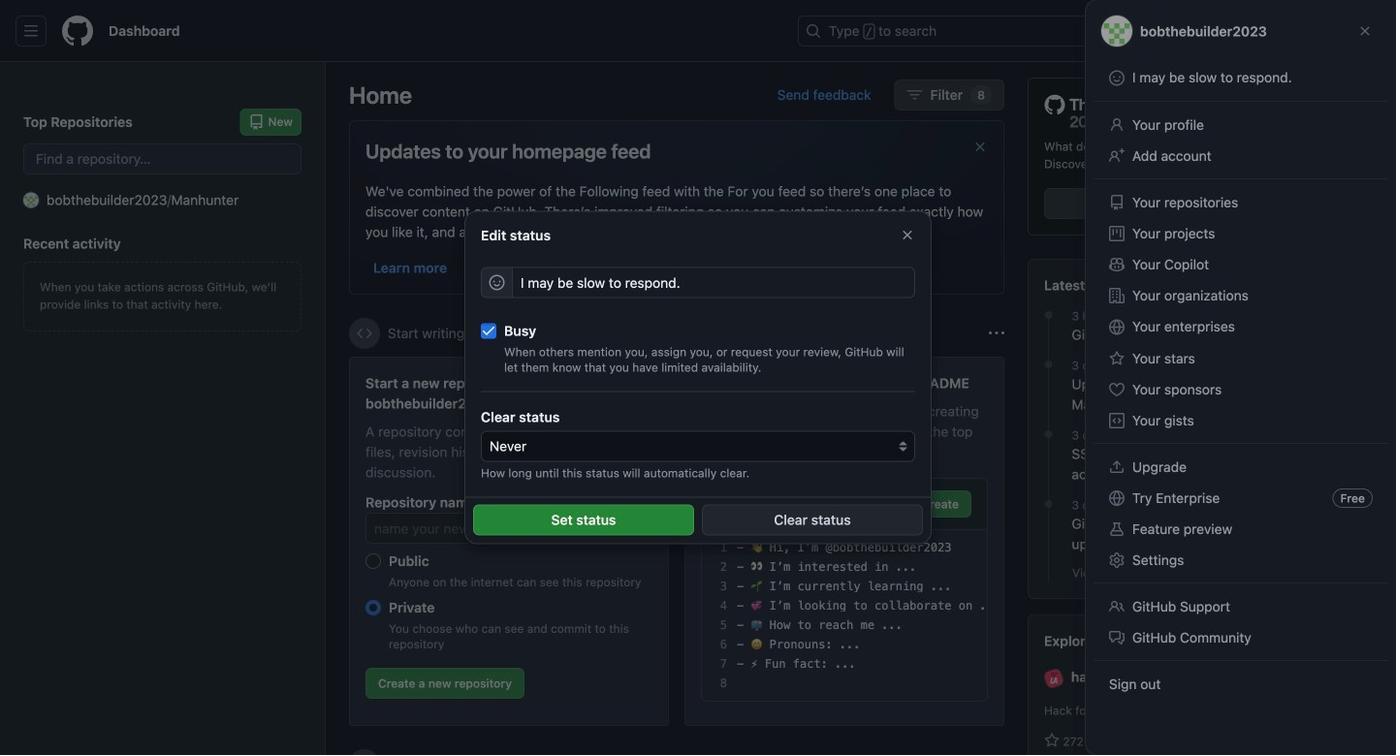 Task type: locate. For each thing, give the bounding box(es) containing it.
3 dot fill image from the top
[[1041, 427, 1056, 442]]

command palette image
[[1114, 23, 1130, 39]]

4 dot fill image from the top
[[1041, 497, 1056, 512]]

account element
[[0, 62, 326, 755]]

dot fill image
[[1041, 308, 1056, 323], [1041, 357, 1056, 372], [1041, 427, 1056, 442], [1041, 497, 1056, 512]]

plus image
[[1174, 23, 1190, 39]]

issue opened image
[[1241, 23, 1257, 39]]

2 dot fill image from the top
[[1041, 357, 1056, 372]]

homepage image
[[62, 16, 93, 47]]

triangle down image
[[1198, 23, 1213, 39]]



Task type: describe. For each thing, give the bounding box(es) containing it.
explore element
[[1028, 78, 1373, 755]]

explore repositories navigation
[[1028, 615, 1373, 755]]

1 dot fill image from the top
[[1041, 308, 1056, 323]]

star image
[[1044, 733, 1060, 749]]



Task type: vqa. For each thing, say whether or not it's contained in the screenshot.
radio
no



